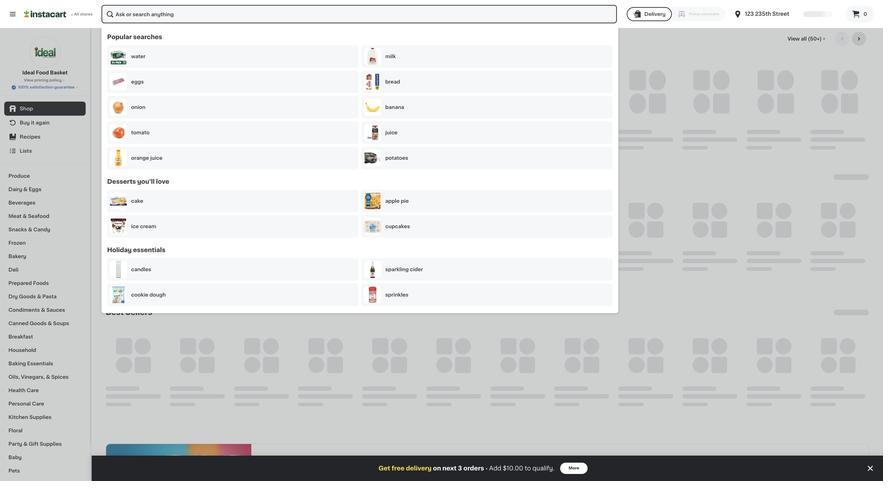Task type: locate. For each thing, give the bounding box(es) containing it.
1 vertical spatial goods
[[30, 321, 47, 326]]

more button
[[560, 463, 588, 474]]

bakery
[[8, 254, 26, 259]]

3 search list box from the top
[[107, 190, 613, 241]]

care down health care link
[[32, 401, 44, 406]]

oils, vinegars, & spices
[[8, 375, 69, 379]]

item carousel region
[[106, 32, 869, 167]]

popular
[[107, 34, 132, 40]]

household
[[8, 348, 36, 353]]

dry
[[8, 294, 18, 299]]

& right the dairy
[[23, 187, 28, 192]]

lists
[[20, 148, 32, 153]]

water link
[[110, 48, 356, 65]]

1 vertical spatial view
[[24, 78, 34, 82]]

dry goods & pasta
[[8, 294, 57, 299]]

street
[[773, 11, 790, 17]]

orders
[[464, 466, 484, 471]]

supplies down personal care link
[[29, 415, 51, 420]]

orange juice image
[[110, 150, 127, 166]]

goods inside canned goods & soups link
[[30, 321, 47, 326]]

apple pie image
[[364, 193, 381, 209]]

cookie
[[131, 292, 148, 297]]

sprinkles link
[[364, 286, 610, 303]]

1 horizontal spatial juice
[[385, 130, 398, 135]]

baby link
[[4, 451, 86, 464]]

care for personal care
[[32, 401, 44, 406]]

&
[[23, 187, 28, 192], [23, 214, 27, 219], [28, 227, 32, 232], [37, 294, 41, 299], [41, 308, 45, 312], [48, 321, 52, 326], [46, 375, 50, 379], [23, 442, 28, 446]]

juice image
[[364, 124, 381, 141]]

juice link
[[364, 124, 610, 141]]

view all (50+) button
[[785, 32, 830, 46]]

personal care link
[[4, 397, 86, 410]]

prepared
[[8, 281, 32, 286]]

0 horizontal spatial view
[[24, 78, 34, 82]]

orange juice link
[[110, 150, 356, 166]]

all
[[801, 36, 807, 41]]

canned goods & soups
[[8, 321, 69, 326]]

4 search list box from the top
[[107, 258, 613, 309]]

prepared foods
[[8, 281, 49, 286]]

food
[[36, 70, 49, 75]]

& left sauces
[[41, 308, 45, 312]]

instacart logo image
[[24, 10, 66, 18]]

main content
[[92, 23, 883, 481]]

pets
[[8, 468, 20, 473]]

foods
[[33, 281, 49, 286]]

onion
[[131, 105, 146, 110]]

0 vertical spatial eggs
[[106, 35, 125, 42]]

sprinkles
[[385, 292, 409, 297]]

view for view pricing policy
[[24, 78, 34, 82]]

0 horizontal spatial juice
[[150, 156, 163, 160]]

sprinkles image
[[364, 286, 381, 303]]

bread
[[385, 79, 400, 84]]

cake image
[[110, 193, 127, 209]]

kitchen supplies link
[[4, 410, 86, 424]]

frozen link
[[4, 236, 86, 250]]

best sellers
[[106, 309, 152, 316]]

eggs inside "item carousel" region
[[106, 35, 125, 42]]

meat & seafood
[[8, 214, 49, 219]]

shop link
[[4, 102, 86, 116]]

search list box
[[107, 33, 613, 410], [107, 45, 613, 172], [107, 190, 613, 241], [107, 258, 613, 309]]

supplies down floral link
[[40, 442, 62, 446]]

ideal food basket
[[22, 70, 68, 75]]

1 vertical spatial eggs
[[29, 187, 41, 192]]

party
[[8, 442, 22, 446]]

dairy
[[8, 187, 22, 192]]

ice
[[131, 224, 139, 229]]

goods down prepared foods on the left
[[19, 294, 36, 299]]

buy it again
[[20, 120, 50, 125]]

goods inside dry goods & pasta link
[[19, 294, 36, 299]]

search list box containing popular searches
[[107, 33, 613, 410]]

search list box containing candles
[[107, 258, 613, 309]]

main content containing eggs
[[92, 23, 883, 481]]

seafood
[[28, 214, 49, 219]]

search list box containing cake
[[107, 190, 613, 241]]

1 vertical spatial juice
[[150, 156, 163, 160]]

1 vertical spatial care
[[32, 401, 44, 406]]

sparkling
[[385, 267, 409, 272]]

view pricing policy
[[24, 78, 62, 82]]

banana image
[[364, 99, 381, 116]]

eggs up water image
[[106, 35, 125, 42]]

personal care
[[8, 401, 44, 406]]

apple pie
[[385, 199, 409, 203]]

popular searches
[[107, 34, 162, 40]]

goods down condiments & sauces
[[30, 321, 47, 326]]

eggs up beverages "link"
[[29, 187, 41, 192]]

& right meat
[[23, 214, 27, 219]]

eggs image
[[110, 73, 127, 90]]

1 horizontal spatial eggs
[[106, 35, 125, 42]]

0 vertical spatial care
[[27, 388, 39, 393]]

pricing
[[34, 78, 48, 82]]

condiments & sauces link
[[4, 303, 86, 317]]

goods for canned
[[30, 321, 47, 326]]

view left all
[[788, 36, 800, 41]]

canned goods & soups link
[[4, 317, 86, 330]]

& left the spices
[[46, 375, 50, 379]]

get free delivery on next 3 orders • add $10.00 to qualify.
[[379, 465, 555, 471]]

party & gift supplies
[[8, 442, 62, 446]]

view inside popup button
[[788, 36, 800, 41]]

search list box for holiday essentials
[[107, 258, 613, 309]]

juice right juice 'image'
[[385, 130, 398, 135]]

ice cream
[[131, 224, 156, 229]]

0 vertical spatial view
[[788, 36, 800, 41]]

goods
[[19, 294, 36, 299], [30, 321, 47, 326]]

floral
[[8, 428, 23, 433]]

1 search list box from the top
[[107, 33, 613, 410]]

sparkling cider image
[[364, 261, 381, 278]]

2 search list box from the top
[[107, 45, 613, 172]]

view down "ideal"
[[24, 78, 34, 82]]

care down the vinegars,
[[27, 388, 39, 393]]

bread image
[[364, 73, 381, 90]]

cake link
[[110, 193, 356, 209]]

1 horizontal spatial view
[[788, 36, 800, 41]]

milk link
[[364, 48, 610, 65]]

0 button
[[846, 6, 875, 23]]

love
[[156, 179, 169, 184]]

holiday
[[107, 247, 132, 253]]

0 vertical spatial juice
[[385, 130, 398, 135]]

health care
[[8, 388, 39, 393]]

candles link
[[110, 261, 356, 278]]

juice right orange
[[150, 156, 163, 160]]

care
[[27, 388, 39, 393], [32, 401, 44, 406]]

milk image
[[364, 48, 381, 65]]

red bull image
[[106, 444, 251, 481]]

satisfaction
[[30, 85, 53, 89]]

Search field
[[102, 5, 617, 23]]

desserts you'll love
[[107, 179, 169, 184]]

dairy & eggs
[[8, 187, 41, 192]]

desserts
[[107, 179, 136, 184]]

basket
[[50, 70, 68, 75]]

0 vertical spatial goods
[[19, 294, 36, 299]]

search list box containing water
[[107, 45, 613, 172]]

personal
[[8, 401, 31, 406]]

0
[[864, 12, 867, 17]]

100% satisfaction guarantee button
[[11, 83, 79, 90]]

care for health care
[[27, 388, 39, 393]]

deli link
[[4, 263, 86, 276]]

None search field
[[101, 4, 618, 24]]



Task type: describe. For each thing, give the bounding box(es) containing it.
again
[[36, 120, 50, 125]]

holiday essentials group
[[107, 246, 613, 309]]

essentials
[[133, 247, 165, 253]]

fresh
[[106, 173, 128, 181]]

cupcakes image
[[364, 218, 381, 235]]

ice cream link
[[110, 218, 356, 235]]

bakery link
[[4, 250, 86, 263]]

sparkling cider
[[385, 267, 423, 272]]

meat & seafood link
[[4, 209, 86, 223]]

breakfast link
[[4, 330, 86, 343]]

sauces
[[46, 308, 65, 312]]

buy it again link
[[4, 116, 86, 130]]

ice cream image
[[110, 218, 127, 235]]

cookie dough
[[131, 292, 166, 297]]

& left the soups
[[48, 321, 52, 326]]

shop
[[20, 106, 33, 111]]

spices
[[51, 375, 69, 379]]

candles image
[[110, 261, 127, 278]]

water image
[[110, 48, 127, 65]]

qualify.
[[533, 466, 555, 471]]

cake
[[131, 199, 143, 203]]

3
[[458, 466, 462, 471]]

view all (50+)
[[788, 36, 822, 41]]

baking
[[8, 361, 26, 366]]

onion image
[[110, 99, 127, 116]]

recipes
[[20, 134, 40, 139]]

snacks & candy
[[8, 227, 50, 232]]

kitchen
[[8, 415, 28, 420]]

snacks
[[8, 227, 27, 232]]

potatoes
[[385, 156, 408, 160]]

vinegars,
[[21, 375, 45, 379]]

& left gift
[[23, 442, 28, 446]]

next
[[443, 466, 457, 471]]

recipes link
[[4, 130, 86, 144]]

ideal food basket logo image
[[29, 37, 60, 68]]

produce
[[8, 174, 30, 178]]

apple
[[385, 199, 400, 203]]

apple pie link
[[364, 193, 610, 209]]

(50+)
[[808, 36, 822, 41]]

& left candy at left
[[28, 227, 32, 232]]

eggs
[[131, 79, 144, 84]]

view for view all (50+)
[[788, 36, 800, 41]]

on
[[433, 466, 441, 471]]

best
[[106, 309, 124, 316]]

pasta
[[42, 294, 57, 299]]

beverages
[[8, 200, 35, 205]]

fruit
[[129, 173, 148, 181]]

sellers
[[125, 309, 152, 316]]

canned
[[8, 321, 28, 326]]

service type group
[[627, 7, 725, 21]]

gift
[[29, 442, 39, 446]]

policy
[[49, 78, 62, 82]]

eggs link
[[110, 73, 356, 90]]

oils,
[[8, 375, 20, 379]]

condiments
[[8, 308, 40, 312]]

potatoes image
[[364, 150, 381, 166]]

add
[[489, 466, 502, 471]]

tomato link
[[110, 124, 356, 141]]

kitchen supplies
[[8, 415, 51, 420]]

household link
[[4, 343, 86, 357]]

deli
[[8, 267, 19, 272]]

orange juice
[[131, 156, 163, 160]]

123
[[745, 11, 754, 17]]

delivery
[[406, 466, 432, 471]]

floral link
[[4, 424, 86, 437]]

orange
[[131, 156, 149, 160]]

sparkling cider link
[[364, 261, 610, 278]]

baking essentials
[[8, 361, 53, 366]]

0 horizontal spatial eggs
[[29, 187, 41, 192]]

dry goods & pasta link
[[4, 290, 86, 303]]

snacks & candy link
[[4, 223, 86, 236]]

cookie dough image
[[110, 286, 127, 303]]

tomato
[[131, 130, 150, 135]]

soups
[[53, 321, 69, 326]]

you'll
[[137, 179, 155, 184]]

123 235th street button
[[734, 4, 790, 24]]

breakfast
[[8, 334, 33, 339]]

delivery button
[[627, 7, 672, 21]]

candy
[[33, 227, 50, 232]]

produce link
[[4, 169, 86, 183]]

tomato image
[[110, 124, 127, 141]]

get
[[379, 466, 390, 471]]

dairy & eggs link
[[4, 183, 86, 196]]

health
[[8, 388, 25, 393]]

oils, vinegars, & spices link
[[4, 370, 86, 384]]

to
[[525, 466, 531, 471]]

it
[[31, 120, 34, 125]]

cupcakes link
[[364, 218, 610, 235]]

condiments & sauces
[[8, 308, 65, 312]]

red bull image
[[257, 458, 270, 471]]

& left pasta
[[37, 294, 41, 299]]

$10.00
[[503, 466, 523, 471]]

1 vertical spatial supplies
[[40, 442, 62, 446]]

lists link
[[4, 144, 86, 158]]

fresh fruit
[[106, 173, 148, 181]]

party & gift supplies link
[[4, 437, 86, 451]]

goods for dry
[[19, 294, 36, 299]]

pie
[[401, 199, 409, 203]]

search list box for popular searches
[[107, 45, 613, 172]]

0 vertical spatial supplies
[[29, 415, 51, 420]]

search list box for desserts you'll love
[[107, 190, 613, 241]]

buy
[[20, 120, 30, 125]]

beverages link
[[4, 196, 86, 209]]

desserts you'll love group
[[107, 178, 613, 241]]

view pricing policy link
[[24, 78, 66, 83]]

popular searches group
[[107, 33, 613, 172]]

treatment tracker modal dialog
[[92, 456, 883, 481]]

ideal food basket link
[[22, 37, 68, 76]]



Task type: vqa. For each thing, say whether or not it's contained in the screenshot.
Canned Goods & Soups
yes



